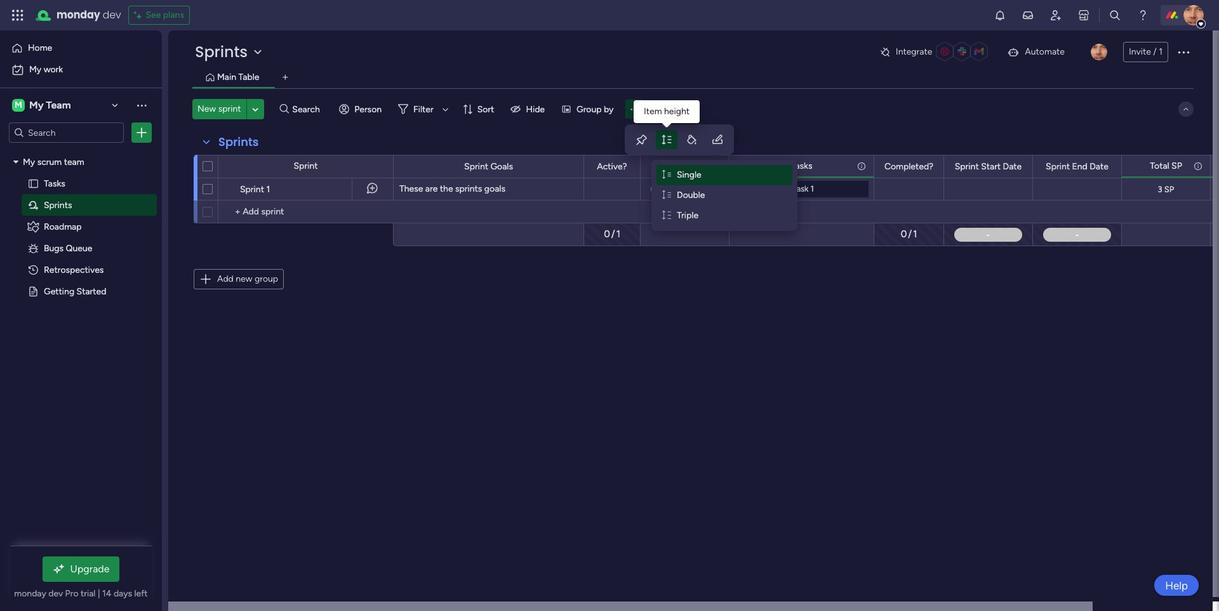 Task type: describe. For each thing, give the bounding box(es) containing it.
upgrade
[[70, 563, 110, 576]]

are
[[426, 184, 438, 194]]

collapse image
[[1182, 104, 1192, 114]]

sprint for sprint goals
[[464, 161, 489, 172]]

dev for monday dev pro trial | 14 days left
[[48, 589, 63, 600]]

see plans button
[[129, 6, 190, 25]]

date for sprint end date
[[1090, 161, 1109, 172]]

active?
[[597, 161, 627, 172]]

1 vertical spatial james peterson image
[[1091, 44, 1108, 60]]

goals
[[491, 161, 513, 172]]

sprint end date
[[1046, 161, 1109, 172]]

add view image
[[283, 73, 288, 82]]

search everything image
[[1109, 9, 1122, 22]]

add
[[217, 274, 234, 285]]

scrum
[[37, 156, 62, 167]]

these are the sprints goals
[[400, 184, 506, 194]]

column information image for tasks
[[857, 161, 867, 171]]

item height
[[644, 106, 690, 117]]

select product image
[[11, 9, 24, 22]]

sprint for sprint end date
[[1046, 161, 1070, 172]]

days
[[114, 589, 132, 600]]

1 0 / 1 from the left
[[604, 229, 621, 240]]

options image
[[135, 126, 148, 139]]

Completed? field
[[882, 160, 937, 174]]

monday marketplace image
[[1078, 9, 1091, 22]]

sprint for sprint
[[294, 161, 318, 172]]

Search field
[[289, 100, 327, 118]]

filter
[[414, 104, 434, 115]]

invite / 1
[[1129, 46, 1163, 57]]

|
[[98, 589, 100, 600]]

sprint for sprint timeline
[[655, 161, 679, 172]]

Sprints field
[[215, 134, 262, 151]]

queue
[[66, 243, 92, 253]]

workspace image
[[12, 98, 25, 112]]

+ Add sprint text field
[[225, 205, 388, 220]]

column information image for total sp
[[1194, 161, 1204, 171]]

my work link
[[8, 60, 154, 80]]

item height single image
[[663, 170, 671, 180]]

workspace selection element
[[12, 98, 73, 113]]

new sprint button
[[192, 99, 246, 119]]

height
[[665, 106, 690, 117]]

new
[[236, 274, 253, 285]]

angle down image
[[252, 104, 258, 114]]

monday dev pro trial | 14 days left
[[14, 589, 148, 600]]

my work option
[[8, 60, 154, 80]]

main
[[217, 72, 236, 83]]

bugs
[[44, 243, 64, 253]]

timeline
[[682, 161, 715, 172]]

Sprint Goals field
[[461, 160, 516, 174]]

my for my scrum team
[[23, 156, 35, 167]]

Tasks field
[[788, 159, 816, 173]]

2 vertical spatial sprints
[[44, 199, 72, 210]]

invite
[[1129, 46, 1152, 57]]

task
[[793, 184, 809, 194]]

work
[[44, 64, 63, 75]]

trial
[[81, 589, 96, 600]]

dev for monday dev
[[103, 8, 121, 22]]

sp for 3 sp
[[1165, 185, 1175, 194]]

task 1
[[793, 184, 814, 194]]

total
[[1151, 160, 1170, 171]]

pro
[[65, 589, 78, 600]]

see plans
[[146, 10, 184, 20]]

single
[[677, 170, 702, 180]]

getting
[[44, 286, 74, 297]]

group
[[577, 104, 602, 115]]

see
[[146, 10, 161, 20]]

automate button
[[1003, 42, 1070, 62]]

main table button
[[214, 71, 263, 84]]

hide button
[[506, 99, 553, 119]]

roadmap
[[44, 221, 82, 232]]

tasks inside "field"
[[791, 160, 813, 171]]

group by
[[577, 104, 614, 115]]

sprints
[[455, 184, 482, 194]]

double
[[677, 190, 705, 201]]

table
[[239, 72, 259, 83]]

date for sprint start date
[[1003, 161, 1022, 172]]

1 inside 'button'
[[1159, 46, 1163, 57]]

home link
[[8, 38, 154, 58]]

2 0 / 1 from the left
[[901, 229, 918, 240]]

sprints button
[[192, 41, 268, 62]]

main table tab list
[[192, 67, 1194, 88]]

m
[[15, 100, 22, 111]]

bugs queue
[[44, 243, 92, 253]]

triple
[[677, 210, 699, 221]]

integrate button
[[875, 39, 998, 65]]

list box containing my scrum team
[[0, 148, 162, 474]]

Active? field
[[594, 160, 631, 174]]

person
[[355, 104, 382, 115]]

Sprint End Date field
[[1043, 160, 1112, 174]]



Task type: locate. For each thing, give the bounding box(es) containing it.
1 vertical spatial sprints
[[219, 134, 259, 150]]

james peterson image
[[1184, 5, 1204, 25], [1091, 44, 1108, 60]]

team
[[46, 99, 71, 111]]

0 horizontal spatial tasks
[[44, 178, 65, 189]]

item height double image
[[663, 190, 671, 201]]

sprint for sprint start date
[[955, 161, 979, 172]]

the
[[440, 184, 453, 194]]

home option
[[8, 38, 154, 58]]

2 horizontal spatial /
[[1154, 46, 1157, 57]]

tasks
[[791, 160, 813, 171], [44, 178, 65, 189]]

main table
[[217, 72, 259, 83]]

0 vertical spatial my
[[29, 64, 41, 75]]

dev
[[103, 8, 121, 22], [48, 589, 63, 600]]

1 vertical spatial monday
[[14, 589, 46, 600]]

1 horizontal spatial dev
[[103, 8, 121, 22]]

item height triple image
[[663, 210, 671, 221]]

my for my team
[[29, 99, 44, 111]]

sprint up item height double 'image'
[[655, 161, 679, 172]]

1
[[1159, 46, 1163, 57], [266, 184, 270, 195], [811, 184, 814, 194], [617, 229, 621, 240], [914, 229, 918, 240]]

1 horizontal spatial james peterson image
[[1184, 5, 1204, 25]]

0 vertical spatial tasks
[[791, 160, 813, 171]]

monday for monday dev
[[57, 8, 100, 22]]

date inside sprint start date field
[[1003, 161, 1022, 172]]

1 horizontal spatial date
[[1090, 161, 1109, 172]]

1 horizontal spatial column information image
[[1194, 161, 1204, 171]]

sprint up sprints
[[464, 161, 489, 172]]

Total SP field
[[1147, 159, 1186, 173]]

0 horizontal spatial dev
[[48, 589, 63, 600]]

sprints up roadmap
[[44, 199, 72, 210]]

add new group
[[217, 274, 278, 285]]

1 column information image from the left
[[857, 161, 867, 171]]

2 0 from the left
[[901, 229, 907, 240]]

sprint down sprints field
[[240, 184, 264, 195]]

end
[[1073, 161, 1088, 172]]

sprint
[[294, 161, 318, 172], [464, 161, 489, 172], [655, 161, 679, 172], [955, 161, 979, 172], [1046, 161, 1070, 172], [240, 184, 264, 195]]

options image
[[1176, 44, 1192, 60]]

sprints for sprints field
[[219, 134, 259, 150]]

2 date from the left
[[1090, 161, 1109, 172]]

filter button
[[393, 99, 453, 119]]

home
[[28, 43, 52, 53]]

/
[[1154, 46, 1157, 57], [612, 229, 615, 240], [909, 229, 912, 240]]

0 horizontal spatial james peterson image
[[1091, 44, 1108, 60]]

sprint left start
[[955, 161, 979, 172]]

1 horizontal spatial /
[[909, 229, 912, 240]]

sprints inside field
[[219, 134, 259, 150]]

/ inside 'button'
[[1154, 46, 1157, 57]]

sprint timeline
[[655, 161, 715, 172]]

sprint up + add sprint 'text field'
[[294, 161, 318, 172]]

1 vertical spatial sp
[[1165, 185, 1175, 194]]

goals
[[485, 184, 506, 194]]

3
[[1158, 185, 1163, 194]]

1 date from the left
[[1003, 161, 1022, 172]]

0 horizontal spatial column information image
[[857, 161, 867, 171]]

completed?
[[885, 161, 934, 172]]

my inside option
[[29, 64, 41, 75]]

help button
[[1155, 576, 1199, 597]]

sprint start date
[[955, 161, 1022, 172]]

my right workspace image
[[29, 99, 44, 111]]

date right end
[[1090, 161, 1109, 172]]

getting started
[[44, 286, 106, 297]]

start
[[982, 161, 1001, 172]]

hide
[[526, 104, 545, 115]]

0 vertical spatial sp
[[1172, 160, 1183, 171]]

1 horizontal spatial 0
[[901, 229, 907, 240]]

james peterson image up options icon
[[1184, 5, 1204, 25]]

option
[[0, 150, 162, 153]]

monday left pro
[[14, 589, 46, 600]]

sort
[[477, 104, 494, 115]]

menu image
[[629, 103, 642, 115]]

sprint
[[218, 104, 241, 114]]

these
[[400, 184, 423, 194]]

sp right 3
[[1165, 185, 1175, 194]]

workspace options image
[[135, 99, 148, 112]]

0 horizontal spatial date
[[1003, 161, 1022, 172]]

my inside workspace selection element
[[29, 99, 44, 111]]

integrate
[[896, 46, 933, 57]]

sprints
[[195, 41, 248, 62], [219, 134, 259, 150], [44, 199, 72, 210]]

my scrum team
[[23, 156, 84, 167]]

2 column information image from the left
[[1194, 161, 1204, 171]]

tasks right public board icon
[[44, 178, 65, 189]]

monday up home option
[[57, 8, 100, 22]]

add new group button
[[194, 269, 284, 290]]

0
[[604, 229, 610, 240], [901, 229, 907, 240]]

1 vertical spatial dev
[[48, 589, 63, 600]]

sprints for sprints button
[[195, 41, 248, 62]]

invite / 1 button
[[1124, 42, 1169, 62]]

help
[[1166, 580, 1189, 592]]

column information image right total sp field on the right
[[1194, 161, 1204, 171]]

james peterson image left "invite"
[[1091, 44, 1108, 60]]

1 horizontal spatial 0 / 1
[[901, 229, 918, 240]]

group
[[255, 274, 278, 285]]

0 vertical spatial james peterson image
[[1184, 5, 1204, 25]]

tasks up task
[[791, 160, 813, 171]]

by
[[604, 104, 614, 115]]

tab
[[275, 67, 296, 88]]

my
[[29, 64, 41, 75], [29, 99, 44, 111], [23, 156, 35, 167]]

1 vertical spatial my
[[29, 99, 44, 111]]

Search in workspace field
[[27, 125, 106, 140]]

Sprint Start Date field
[[952, 160, 1025, 174]]

0 horizontal spatial /
[[612, 229, 615, 240]]

column information image
[[857, 161, 867, 171], [1194, 161, 1204, 171]]

sprints up main
[[195, 41, 248, 62]]

sprint 1
[[240, 184, 270, 195]]

public board image
[[27, 285, 39, 297]]

automate
[[1026, 46, 1065, 57]]

list box
[[0, 148, 162, 474]]

update feed image
[[1022, 9, 1035, 22]]

0 vertical spatial sprints
[[195, 41, 248, 62]]

my for my work
[[29, 64, 41, 75]]

my left work
[[29, 64, 41, 75]]

1 vertical spatial tasks
[[44, 178, 65, 189]]

sprint for sprint 1
[[240, 184, 264, 195]]

new sprint
[[198, 104, 241, 114]]

plans
[[163, 10, 184, 20]]

retrospectives
[[44, 264, 104, 275]]

date right start
[[1003, 161, 1022, 172]]

monday for monday dev pro trial | 14 days left
[[14, 589, 46, 600]]

new
[[198, 104, 216, 114]]

dev left see
[[103, 8, 121, 22]]

sprint goals
[[464, 161, 513, 172]]

item
[[644, 106, 662, 117]]

arrow down image
[[438, 102, 453, 117]]

total sp
[[1151, 160, 1183, 171]]

group by button
[[556, 99, 622, 119]]

my work
[[29, 64, 63, 75]]

date
[[1003, 161, 1022, 172], [1090, 161, 1109, 172]]

0 horizontal spatial monday
[[14, 589, 46, 600]]

team
[[64, 156, 84, 167]]

sprint left end
[[1046, 161, 1070, 172]]

started
[[77, 286, 106, 297]]

sp
[[1172, 160, 1183, 171], [1165, 185, 1175, 194]]

left
[[134, 589, 148, 600]]

person button
[[334, 99, 389, 119]]

1 horizontal spatial tasks
[[791, 160, 813, 171]]

date inside 'sprint end date' field
[[1090, 161, 1109, 172]]

dev left pro
[[48, 589, 63, 600]]

Sprint Timeline field
[[652, 160, 718, 174]]

my team
[[29, 99, 71, 111]]

3 sp
[[1158, 185, 1175, 194]]

invite members image
[[1050, 9, 1063, 22]]

monday dev
[[57, 8, 121, 22]]

public board image
[[27, 177, 39, 189]]

my right caret down icon
[[23, 156, 35, 167]]

notifications image
[[994, 9, 1007, 22]]

2 vertical spatial my
[[23, 156, 35, 167]]

0 horizontal spatial 0
[[604, 229, 610, 240]]

sp for total sp
[[1172, 160, 1183, 171]]

0 horizontal spatial 0 / 1
[[604, 229, 621, 240]]

help image
[[1137, 9, 1150, 22]]

v2 search image
[[280, 102, 289, 116]]

0 / 1
[[604, 229, 621, 240], [901, 229, 918, 240]]

1 0 from the left
[[604, 229, 610, 240]]

0 vertical spatial dev
[[103, 8, 121, 22]]

sort button
[[457, 99, 502, 119]]

caret down image
[[13, 157, 18, 166]]

sp inside field
[[1172, 160, 1183, 171]]

sp right total
[[1172, 160, 1183, 171]]

monday
[[57, 8, 100, 22], [14, 589, 46, 600]]

column information image left 'completed?'
[[857, 161, 867, 171]]

14
[[102, 589, 111, 600]]

upgrade button
[[42, 557, 120, 583]]

tab inside main table tab list
[[275, 67, 296, 88]]

sprints down sprint at the top
[[219, 134, 259, 150]]

1 horizontal spatial monday
[[57, 8, 100, 22]]

0 vertical spatial monday
[[57, 8, 100, 22]]



Task type: vqa. For each thing, say whether or not it's contained in the screenshot.
left /
yes



